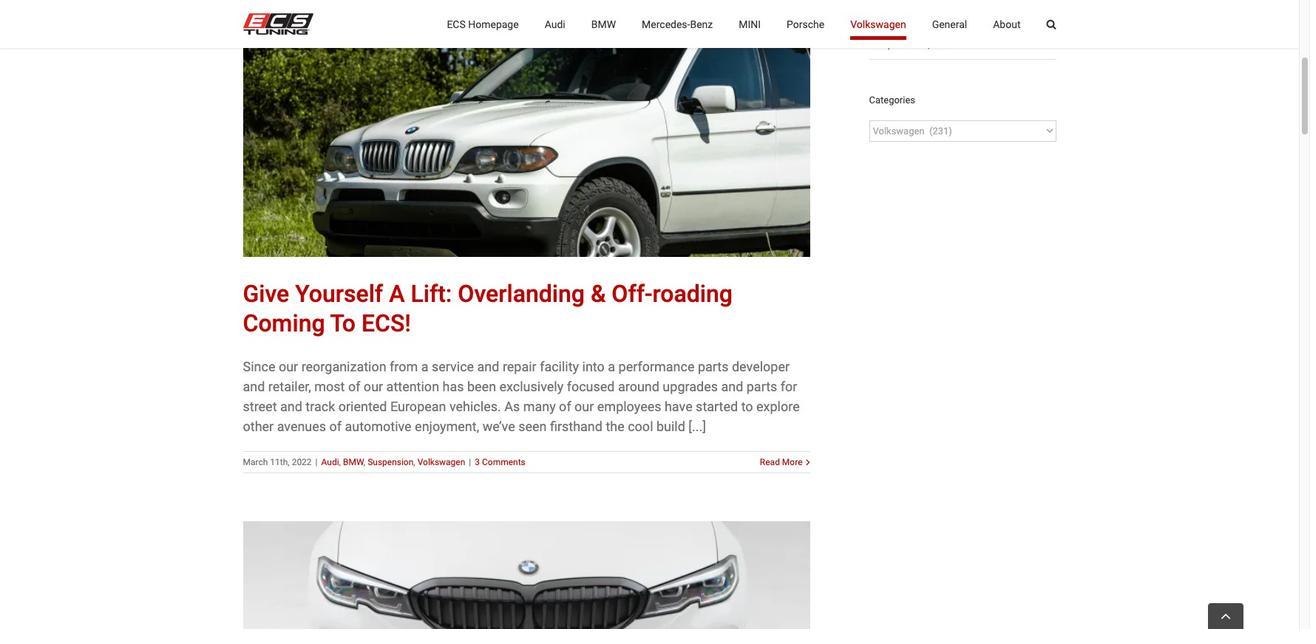 Task type: vqa. For each thing, say whether or not it's contained in the screenshot.
General's The Read
no



Task type: locate. For each thing, give the bounding box(es) containing it.
1 horizontal spatial ,
[[364, 457, 365, 468]]

|
[[315, 457, 318, 468], [469, 457, 471, 468]]

0 vertical spatial our
[[279, 359, 298, 375]]

0 vertical spatial volkswagen
[[850, 18, 906, 30]]

about
[[993, 18, 1021, 30]]

march
[[243, 457, 268, 468]]

a
[[421, 359, 428, 375], [608, 359, 615, 375]]

0 horizontal spatial bmw
[[343, 457, 364, 468]]

bmw link
[[591, 0, 616, 48], [343, 457, 364, 468]]

0 horizontal spatial ecs
[[447, 18, 466, 30]]

2 horizontal spatial our
[[575, 399, 594, 415]]

read more link
[[760, 456, 803, 469]]

3
[[475, 457, 480, 468]]

and up to
[[721, 379, 743, 395]]

1 vertical spatial volkswagen
[[417, 457, 465, 468]]

of up firsthand
[[559, 399, 571, 415]]

our
[[279, 359, 298, 375], [364, 379, 383, 395], [575, 399, 594, 415]]

| right '2022'
[[315, 457, 318, 468]]

ecs tuning logo image
[[243, 13, 313, 35]]

& inside the ecs tuning influencer & affiliate program september 9, 2023
[[1036, 0, 1044, 16]]

and down retailer,
[[280, 399, 302, 415]]

0 vertical spatial of
[[348, 379, 360, 395]]

0 horizontal spatial ,
[[339, 457, 341, 468]]

and
[[477, 359, 499, 375], [243, 379, 265, 395], [721, 379, 743, 395], [280, 399, 302, 415]]

1 horizontal spatial a
[[608, 359, 615, 375]]

ecs
[[904, 0, 928, 16], [447, 18, 466, 30]]

around
[[618, 379, 659, 395]]

0 horizontal spatial audi link
[[321, 457, 339, 468]]

since
[[243, 359, 275, 375]]

a right from
[[421, 359, 428, 375]]

1 vertical spatial audi
[[321, 457, 339, 468]]

ecs homepage link
[[447, 0, 519, 48]]

ecs left homepage
[[447, 18, 466, 30]]

2 | from the left
[[469, 457, 471, 468]]

0 horizontal spatial audi
[[321, 457, 339, 468]]

1 vertical spatial of
[[559, 399, 571, 415]]

2 vertical spatial our
[[575, 399, 594, 415]]

0 horizontal spatial of
[[329, 419, 342, 435]]

of
[[348, 379, 360, 395], [559, 399, 571, 415], [329, 419, 342, 435]]

give
[[243, 280, 289, 308]]

0 vertical spatial bmw
[[591, 18, 616, 30]]

0 vertical spatial bmw link
[[591, 0, 616, 48]]

1 | from the left
[[315, 457, 318, 468]]

0 horizontal spatial &
[[591, 280, 606, 308]]

audi link right '2022'
[[321, 457, 339, 468]]

bmw link left suspension 'link'
[[343, 457, 364, 468]]

reorganization
[[301, 359, 386, 375]]

ecs up affiliate
[[904, 0, 928, 16]]

ecs!
[[362, 310, 411, 338]]

0 vertical spatial &
[[1036, 0, 1044, 16]]

1 horizontal spatial audi link
[[545, 0, 565, 48]]

,
[[339, 457, 341, 468], [364, 457, 365, 468], [414, 457, 415, 468]]

overlanding
[[458, 280, 585, 308]]

| left 3
[[469, 457, 471, 468]]

cool
[[628, 419, 653, 435]]

1 horizontal spatial volkswagen link
[[850, 0, 906, 48]]

suspension
[[368, 457, 414, 468]]

volkswagen down the
[[850, 18, 906, 30]]

audi
[[545, 18, 565, 30], [321, 457, 339, 468]]

mercedes-
[[642, 18, 690, 30]]

automotive
[[345, 419, 412, 435]]

0 horizontal spatial volkswagen
[[417, 457, 465, 468]]

audi right '2022'
[[321, 457, 339, 468]]

1 vertical spatial volkswagen link
[[417, 457, 465, 468]]

performance
[[618, 359, 695, 375]]

0 horizontal spatial our
[[279, 359, 298, 375]]

1 horizontal spatial ecs
[[904, 0, 928, 16]]

&
[[1036, 0, 1044, 16], [591, 280, 606, 308]]

of up oriented
[[348, 379, 360, 395]]

volkswagen link left 9,
[[850, 0, 906, 48]]

& right influencer
[[1036, 0, 1044, 16]]

1 a from the left
[[421, 359, 428, 375]]

0 vertical spatial volkswagen link
[[850, 0, 906, 48]]

1 horizontal spatial audi
[[545, 18, 565, 30]]

retailer,
[[268, 379, 311, 395]]

volkswagen
[[850, 18, 906, 30], [417, 457, 465, 468]]

general link
[[932, 0, 967, 48]]

audi link right homepage
[[545, 0, 565, 48]]

1 horizontal spatial |
[[469, 457, 471, 468]]

2 a from the left
[[608, 359, 615, 375]]

volkswagen link left 3
[[417, 457, 465, 468]]

september
[[878, 40, 921, 50]]

volkswagen link
[[850, 0, 906, 48], [417, 457, 465, 468]]

audi right homepage
[[545, 18, 565, 30]]

1 vertical spatial our
[[364, 379, 383, 395]]

, down enjoyment,
[[414, 457, 415, 468]]

bmw left mercedes-
[[591, 18, 616, 30]]

1 vertical spatial parts
[[747, 379, 777, 395]]

parts
[[698, 359, 729, 375], [747, 379, 777, 395]]

of down track
[[329, 419, 342, 435]]

porsche link
[[787, 0, 825, 48]]

our up oriented
[[364, 379, 383, 395]]

volkswagen left 3
[[417, 457, 465, 468]]

1 horizontal spatial bmw link
[[591, 0, 616, 48]]

0 horizontal spatial |
[[315, 457, 318, 468]]

1 vertical spatial bmw link
[[343, 457, 364, 468]]

developer
[[732, 359, 790, 375]]

1 , from the left
[[339, 457, 341, 468]]

give yourself a lift: overlanding & off-roading coming to ecs!
[[243, 280, 733, 338]]

a right into
[[608, 359, 615, 375]]

employees
[[597, 399, 661, 415]]

1 horizontal spatial our
[[364, 379, 383, 395]]

0 vertical spatial audi
[[545, 18, 565, 30]]

, right '2022'
[[339, 457, 341, 468]]

upgrades
[[663, 379, 718, 395]]

1 vertical spatial ecs
[[447, 18, 466, 30]]

yourself
[[295, 280, 383, 308]]

our up retailer,
[[279, 359, 298, 375]]

, left suspension 'link'
[[364, 457, 365, 468]]

service
[[432, 359, 474, 375]]

about link
[[993, 0, 1021, 48]]

have
[[665, 399, 693, 415]]

build
[[657, 419, 685, 435]]

off-
[[612, 280, 653, 308]]

comments
[[482, 457, 525, 468]]

1 horizontal spatial &
[[1036, 0, 1044, 16]]

1 horizontal spatial bmw
[[591, 18, 616, 30]]

mercedes-benz link
[[642, 0, 713, 48]]

1 horizontal spatial of
[[348, 379, 360, 395]]

0 horizontal spatial bmw link
[[343, 457, 364, 468]]

audi link
[[545, 0, 565, 48], [321, 457, 339, 468]]

parts down developer
[[747, 379, 777, 395]]

0 vertical spatial parts
[[698, 359, 729, 375]]

avenues
[[277, 419, 326, 435]]

1 vertical spatial &
[[591, 280, 606, 308]]

the
[[878, 0, 900, 16]]

ecs homepage
[[447, 18, 519, 30]]

3 , from the left
[[414, 457, 415, 468]]

0 vertical spatial audi link
[[545, 0, 565, 48]]

bmw link left mercedes-
[[591, 0, 616, 48]]

started
[[696, 399, 738, 415]]

into
[[582, 359, 605, 375]]

2 horizontal spatial of
[[559, 399, 571, 415]]

0 vertical spatial ecs
[[904, 0, 928, 16]]

bmw left suspension 'link'
[[343, 457, 364, 468]]

roading
[[653, 280, 733, 308]]

give yourself a lift: overlanding & off-roading coming to ecs! link
[[243, 280, 733, 338]]

2 horizontal spatial ,
[[414, 457, 415, 468]]

0 horizontal spatial a
[[421, 359, 428, 375]]

parts up 'upgrades'
[[698, 359, 729, 375]]

our down the focused
[[575, 399, 594, 415]]

& left off-
[[591, 280, 606, 308]]

mercedes-benz
[[642, 18, 713, 30]]

firsthand
[[550, 419, 603, 435]]

explore
[[756, 399, 800, 415]]



Task type: describe. For each thing, give the bounding box(es) containing it.
general
[[932, 18, 967, 30]]

affiliate
[[878, 20, 923, 36]]

to
[[330, 310, 356, 338]]

we've
[[483, 419, 515, 435]]

march 11th, 2022 | audi , bmw , suspension , volkswagen | 3 comments
[[243, 457, 525, 468]]

a
[[389, 280, 405, 308]]

& inside give yourself a lift: overlanding & off-roading coming to ecs!
[[591, 280, 606, 308]]

vehicles.
[[449, 399, 501, 415]]

mini link
[[739, 0, 761, 48]]

the
[[606, 419, 625, 435]]

coming
[[243, 310, 325, 338]]

european
[[390, 399, 446, 415]]

0 horizontal spatial volkswagen link
[[417, 457, 465, 468]]

more
[[782, 457, 803, 468]]

street
[[243, 399, 277, 415]]

the ecs tuning influencer & affiliate program section
[[869, 0, 1056, 175]]

has
[[443, 379, 464, 395]]

give yourself a lift: overlanding & off-roading coming to ecs! image
[[243, 27, 810, 257]]

3 comments link
[[475, 457, 525, 468]]

facility
[[540, 359, 579, 375]]

oriented
[[338, 399, 387, 415]]

attention
[[386, 379, 439, 395]]

9,
[[923, 40, 930, 50]]

benz
[[690, 18, 713, 30]]

enjoyment,
[[415, 419, 479, 435]]

focused
[[567, 379, 615, 395]]

2 vertical spatial of
[[329, 419, 342, 435]]

as
[[504, 399, 520, 415]]

2022
[[292, 457, 312, 468]]

to
[[741, 399, 753, 415]]

suspension link
[[368, 457, 414, 468]]

2023
[[932, 40, 952, 50]]

track
[[306, 399, 335, 415]]

lift:
[[411, 280, 452, 308]]

from
[[390, 359, 418, 375]]

exclusively
[[499, 379, 564, 395]]

many
[[523, 399, 556, 415]]

1 vertical spatial audi link
[[321, 457, 339, 468]]

1 horizontal spatial parts
[[747, 379, 777, 395]]

the ecs tuning influencer & affiliate program september 9, 2023
[[878, 0, 1044, 50]]

read more
[[760, 457, 803, 468]]

repair
[[503, 359, 537, 375]]

11th,
[[270, 457, 290, 468]]

most
[[314, 379, 345, 395]]

0 horizontal spatial parts
[[698, 359, 729, 375]]

best use for 2022 tax return part 2: performance! image
[[243, 522, 810, 630]]

1 horizontal spatial volkswagen
[[850, 18, 906, 30]]

for
[[781, 379, 797, 395]]

seen
[[518, 419, 547, 435]]

been
[[467, 379, 496, 395]]

read
[[760, 457, 780, 468]]

the ecs tuning influencer & affiliate program link
[[878, 0, 1044, 36]]

ecs inside the ecs tuning influencer & affiliate program september 9, 2023
[[904, 0, 928, 16]]

[...]
[[689, 419, 706, 435]]

categories
[[869, 94, 915, 105]]

tuning
[[931, 0, 971, 16]]

mini
[[739, 18, 761, 30]]

influencer
[[974, 0, 1033, 16]]

homepage
[[468, 18, 519, 30]]

program
[[926, 20, 977, 36]]

2 , from the left
[[364, 457, 365, 468]]

and down since
[[243, 379, 265, 395]]

porsche
[[787, 18, 825, 30]]

1 vertical spatial bmw
[[343, 457, 364, 468]]

and up the been
[[477, 359, 499, 375]]

since our reorganization from a service and repair facility into a performance parts developer and retailer, most of our attention has been exclusively focused around upgrades and parts for street and track oriented european vehicles. as many of our employees have started to explore other avenues of automotive enjoyment, we've seen firsthand the cool build [...]
[[243, 359, 800, 435]]

other
[[243, 419, 274, 435]]



